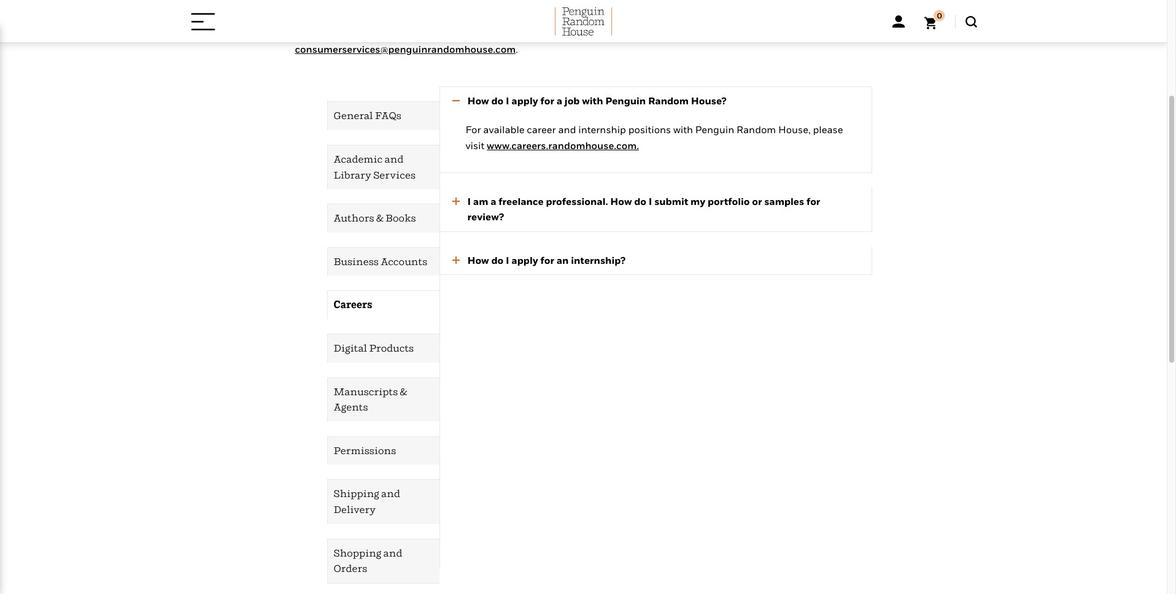 Task type: describe. For each thing, give the bounding box(es) containing it.
1 horizontal spatial the
[[608, 11, 623, 24]]

positions
[[629, 123, 671, 136]]

please inside for available career and internship positions with penguin random house, please visit
[[813, 123, 843, 136]]

for inside i am a freelance professional.  how do i submit my portfolio or samples for review?
[[807, 195, 821, 207]]

apply for a
[[512, 95, 538, 107]]

search image
[[966, 16, 977, 27]]

academic and library services
[[334, 153, 416, 181]]

penguin inside welcome to the penguin random house frequently asked questions page. you will find the most frequently asked questions regarding our books, our authors, and personal orders addressed in the categories below. for support related to a retail or promotional order for your business, please contact our customer service team at consumerservices@penguinrandomhouse.com .
[[369, 0, 408, 8]]

and inside welcome to the penguin random house frequently asked questions page. you will find the most frequently asked questions regarding our books, our authors, and personal orders addressed in the categories below. for support related to a retail or promotional order for your business, please contact our customer service team at consumerservices@penguinrandomhouse.com .
[[452, 11, 469, 24]]

permissions
[[334, 444, 396, 457]]

i am a freelance professional.  how do i submit my portfolio or samples for review?
[[468, 195, 821, 223]]

welcome to the penguin random house frequently asked questions page. you will find the most frequently asked questions regarding our books, our authors, and personal orders addressed in the categories below. for support related to a retail or promotional order for your business, please contact our customer service team at consumerservices@penguinrandomhouse.com .
[[295, 0, 870, 55]]

welcome
[[295, 0, 338, 8]]

customer
[[553, 27, 599, 39]]

find
[[681, 0, 699, 8]]

below.
[[676, 11, 705, 24]]

contact
[[498, 27, 533, 39]]

0 horizontal spatial the
[[351, 0, 367, 8]]

frequently
[[484, 0, 534, 8]]

how for how do i apply for a job with penguin random house?
[[468, 95, 489, 107]]

team
[[637, 27, 661, 39]]

shipping and delivery link
[[328, 480, 439, 524]]

2 horizontal spatial our
[[535, 27, 551, 39]]

review?
[[468, 211, 504, 223]]

house,
[[779, 123, 811, 136]]

do for how do i apply for a job with penguin random house?
[[491, 95, 504, 107]]

2 horizontal spatial the
[[701, 0, 717, 8]]

shopping and orders link
[[328, 539, 439, 583]]

general faqs
[[334, 110, 402, 122]]

for inside welcome to the penguin random house frequently asked questions page. you will find the most frequently asked questions regarding our books, our authors, and personal orders addressed in the categories below. for support related to a retail or promotional order for your business, please contact our customer service team at consumerservices@penguinrandomhouse.com .
[[381, 27, 394, 39]]

penguin random house image
[[555, 7, 612, 35]]

manuscripts & agents link
[[328, 378, 439, 422]]

internship
[[579, 123, 626, 136]]

and for shopping and orders
[[383, 547, 402, 559]]

am
[[473, 195, 488, 207]]

asked
[[794, 0, 822, 8]]

frequently
[[745, 0, 792, 8]]

samples
[[765, 195, 804, 207]]

general
[[334, 110, 373, 122]]

professional.
[[546, 195, 608, 207]]

addressed
[[546, 11, 595, 24]]

random inside for available career and internship positions with penguin random house, please visit
[[737, 123, 776, 136]]

personal
[[472, 11, 512, 24]]

agents
[[334, 401, 368, 413]]

business accounts
[[334, 255, 428, 268]]

how do i apply for a job with penguin random house?
[[468, 95, 727, 107]]

an
[[557, 254, 569, 266]]

for left an
[[541, 254, 554, 266]]

for available career and internship positions with penguin random house, please visit
[[466, 123, 843, 152]]

careers
[[334, 299, 372, 311]]

authors & books link
[[328, 205, 439, 233]]

page.
[[616, 0, 641, 8]]

internship?
[[571, 254, 626, 266]]

you
[[644, 0, 661, 8]]

asked
[[536, 0, 564, 8]]

house
[[452, 0, 482, 8]]

portfolio
[[708, 195, 750, 207]]

consumerservices@penguinrandomhouse.com link
[[295, 43, 516, 55]]

i am a freelance professional.  how do i submit my portfolio or samples for review? link
[[440, 194, 859, 225]]

1 vertical spatial a
[[557, 95, 563, 107]]

and inside for available career and internship positions with penguin random house, please visit
[[558, 123, 576, 136]]

faqs
[[375, 110, 402, 122]]

questions
[[566, 0, 614, 8]]

at
[[663, 27, 672, 39]]

digital products
[[334, 342, 414, 354]]

shopping cart image
[[924, 10, 945, 30]]

job
[[565, 95, 580, 107]]

authors & books
[[334, 212, 416, 224]]

my
[[691, 195, 706, 207]]

i up "available"
[[506, 95, 509, 107]]

www.careers.randomhouse.com. link
[[487, 139, 639, 152]]

academic and library services link
[[328, 146, 439, 189]]

and for shipping and delivery
[[381, 488, 400, 500]]

delivery
[[334, 503, 376, 516]]

shopping and orders
[[334, 547, 402, 575]]

how do i apply for an internship?
[[468, 254, 626, 266]]

or inside i am a freelance professional.  how do i submit my portfolio or samples for review?
[[752, 195, 762, 207]]

support
[[725, 11, 762, 24]]

in
[[597, 11, 606, 24]]

how do i apply for an internship? link
[[440, 253, 859, 269]]

consumerservices@penguinrandomhouse.com
[[295, 43, 516, 55]]

services
[[373, 169, 416, 181]]

sign in image
[[893, 15, 905, 28]]

a inside i am a freelance professional.  how do i submit my portfolio or samples for review?
[[491, 195, 496, 207]]

your
[[397, 27, 417, 39]]

regarding
[[295, 11, 341, 24]]

categories
[[625, 11, 674, 24]]

0 horizontal spatial to
[[340, 0, 349, 8]]

freelance
[[499, 195, 544, 207]]

order
[[354, 27, 379, 39]]

1 horizontal spatial to
[[799, 11, 808, 24]]

do for how do i apply for an internship?
[[491, 254, 504, 266]]

retail
[[818, 11, 842, 24]]



Task type: locate. For each thing, give the bounding box(es) containing it.
0 horizontal spatial please
[[465, 27, 495, 39]]

1 horizontal spatial with
[[674, 123, 693, 136]]

0 vertical spatial random
[[410, 0, 450, 8]]

our
[[343, 11, 358, 24], [393, 11, 409, 24], [535, 27, 551, 39]]

random up positions
[[648, 95, 689, 107]]

0 vertical spatial for
[[707, 11, 723, 24]]

apply up career
[[512, 95, 538, 107]]

with
[[582, 95, 603, 107], [674, 123, 693, 136]]

1 horizontal spatial penguin
[[606, 95, 646, 107]]

i left am
[[468, 195, 471, 207]]

service
[[601, 27, 635, 39]]

random left house,
[[737, 123, 776, 136]]

2 horizontal spatial a
[[810, 11, 816, 24]]

business
[[334, 255, 379, 268]]

will
[[663, 0, 678, 8]]

or inside welcome to the penguin random house frequently asked questions page. you will find the most frequently asked questions regarding our books, our authors, and personal orders addressed in the categories below. for support related to a retail or promotional order for your business, please contact our customer service team at consumerservices@penguinrandomhouse.com .
[[844, 11, 854, 24]]

1 horizontal spatial random
[[648, 95, 689, 107]]

for
[[381, 27, 394, 39], [541, 95, 554, 107], [807, 195, 821, 207], [541, 254, 554, 266]]

i left an
[[506, 254, 509, 266]]

and inside shopping and orders
[[383, 547, 402, 559]]

1 horizontal spatial a
[[557, 95, 563, 107]]

1 horizontal spatial for
[[707, 11, 723, 24]]

how
[[468, 95, 489, 107], [611, 195, 632, 207], [468, 254, 489, 266]]

manuscripts & agents
[[334, 385, 407, 413]]

business,
[[419, 27, 463, 39]]

with right 'job'
[[582, 95, 603, 107]]

for inside for available career and internship positions with penguin random house, please visit
[[466, 123, 481, 136]]

business accounts link
[[328, 248, 439, 276]]

2 vertical spatial do
[[491, 254, 504, 266]]

and inside "academic and library services"
[[385, 153, 404, 165]]

the
[[351, 0, 367, 8], [701, 0, 717, 8], [608, 11, 623, 24]]

random up the authors,
[[410, 0, 450, 8]]

menu containing general faqs
[[295, 102, 439, 584]]

1 vertical spatial &
[[400, 385, 407, 398]]

books
[[386, 212, 416, 224]]

0 vertical spatial apply
[[512, 95, 538, 107]]

random
[[410, 0, 450, 8], [648, 95, 689, 107], [737, 123, 776, 136]]

questions
[[824, 0, 870, 8]]

house?
[[691, 95, 727, 107]]

0 horizontal spatial for
[[466, 123, 481, 136]]

and up the www.careers.randomhouse.com.
[[558, 123, 576, 136]]

&
[[376, 212, 384, 224], [400, 385, 407, 398]]

to down asked
[[799, 11, 808, 24]]

and right shipping
[[381, 488, 400, 500]]

or down questions
[[844, 11, 854, 24]]

0 horizontal spatial penguin
[[369, 0, 408, 8]]

0 horizontal spatial our
[[343, 11, 358, 24]]

related
[[764, 11, 796, 24]]

how inside i am a freelance professional.  how do i submit my portfolio or samples for review?
[[611, 195, 632, 207]]

shipping
[[334, 488, 379, 500]]

0 horizontal spatial with
[[582, 95, 603, 107]]

to
[[340, 0, 349, 8], [799, 11, 808, 24]]

& inside manuscripts & agents
[[400, 385, 407, 398]]

accounts
[[381, 255, 428, 268]]

1 vertical spatial with
[[674, 123, 693, 136]]

for down most at the top of the page
[[707, 11, 723, 24]]

do
[[491, 95, 504, 107], [634, 195, 647, 207], [491, 254, 504, 266]]

and for academic and library services
[[385, 153, 404, 165]]

0 vertical spatial to
[[340, 0, 349, 8]]

& right the manuscripts
[[400, 385, 407, 398]]

authors,
[[411, 11, 449, 24]]

careers link
[[328, 291, 439, 319]]

penguin down house?
[[696, 123, 735, 136]]

promotional
[[295, 27, 352, 39]]

submit
[[655, 195, 689, 207]]

random inside welcome to the penguin random house frequently asked questions page. you will find the most frequently asked questions regarding our books, our authors, and personal orders addressed in the categories below. for support related to a retail or promotional order for your business, please contact our customer service team at consumerservices@penguinrandomhouse.com .
[[410, 0, 450, 8]]

please right house,
[[813, 123, 843, 136]]

0 vertical spatial please
[[465, 27, 495, 39]]

library
[[334, 169, 371, 181]]

shopping
[[334, 547, 381, 559]]

1 horizontal spatial please
[[813, 123, 843, 136]]

our up "your"
[[393, 11, 409, 24]]

for inside welcome to the penguin random house frequently asked questions page. you will find the most frequently asked questions regarding our books, our authors, and personal orders addressed in the categories below. for support related to a retail or promotional order for your business, please contact our customer service team at consumerservices@penguinrandomhouse.com .
[[707, 11, 723, 24]]

penguin up the books, in the left of the page
[[369, 0, 408, 8]]

the up the books, in the left of the page
[[351, 0, 367, 8]]

authors
[[334, 212, 374, 224]]

for right the samples
[[807, 195, 821, 207]]

apply for an
[[512, 254, 538, 266]]

menu
[[295, 102, 439, 584]]

0 horizontal spatial a
[[491, 195, 496, 207]]

and down "house"
[[452, 11, 469, 24]]

2 vertical spatial penguin
[[696, 123, 735, 136]]

& for authors
[[376, 212, 384, 224]]

www.careers.randomhouse.com.
[[487, 139, 639, 152]]

1 vertical spatial to
[[799, 11, 808, 24]]

for
[[707, 11, 723, 24], [466, 123, 481, 136]]

1 vertical spatial random
[[648, 95, 689, 107]]

digital products link
[[328, 335, 439, 363]]

available
[[483, 123, 525, 136]]

do inside i am a freelance professional.  how do i submit my portfolio or samples for review?
[[634, 195, 647, 207]]

for up visit at the left of the page
[[466, 123, 481, 136]]

visit
[[466, 139, 485, 152]]

general faqs link
[[328, 102, 439, 130]]

our down orders in the top of the page
[[535, 27, 551, 39]]

1 vertical spatial apply
[[512, 254, 538, 266]]

to right the welcome
[[340, 0, 349, 8]]

please inside welcome to the penguin random house frequently asked questions page. you will find the most frequently asked questions regarding our books, our authors, and personal orders addressed in the categories below. for support related to a retail or promotional order for your business, please contact our customer service team at consumerservices@penguinrandomhouse.com .
[[465, 27, 495, 39]]

2 horizontal spatial random
[[737, 123, 776, 136]]

our up order
[[343, 11, 358, 24]]

orders
[[334, 563, 367, 575]]

a down asked
[[810, 11, 816, 24]]

books,
[[361, 11, 391, 24]]

2 apply from the top
[[512, 254, 538, 266]]

please
[[465, 27, 495, 39], [813, 123, 843, 136]]

1 vertical spatial do
[[634, 195, 647, 207]]

a
[[810, 11, 816, 24], [557, 95, 563, 107], [491, 195, 496, 207]]

apply
[[512, 95, 538, 107], [512, 254, 538, 266]]

how down the review?
[[468, 254, 489, 266]]

the right in
[[608, 11, 623, 24]]

1 apply from the top
[[512, 95, 538, 107]]

.
[[516, 43, 518, 55]]

or left the samples
[[752, 195, 762, 207]]

a left 'job'
[[557, 95, 563, 107]]

1 vertical spatial for
[[466, 123, 481, 136]]

shipping and delivery
[[334, 488, 400, 516]]

a right am
[[491, 195, 496, 207]]

with right positions
[[674, 123, 693, 136]]

0 vertical spatial how
[[468, 95, 489, 107]]

how up "available"
[[468, 95, 489, 107]]

how do i apply for a job with penguin random house? link
[[440, 94, 859, 109]]

0 vertical spatial &
[[376, 212, 384, 224]]

and up services
[[385, 153, 404, 165]]

for left 'job'
[[541, 95, 554, 107]]

0 vertical spatial penguin
[[369, 0, 408, 8]]

1 horizontal spatial our
[[393, 11, 409, 24]]

1 horizontal spatial or
[[844, 11, 854, 24]]

academic
[[334, 153, 383, 165]]

orders
[[515, 11, 544, 24]]

how for how do i apply for an internship?
[[468, 254, 489, 266]]

1 vertical spatial how
[[611, 195, 632, 207]]

manuscripts
[[334, 385, 398, 398]]

0 vertical spatial a
[[810, 11, 816, 24]]

the right 'find'
[[701, 0, 717, 8]]

with inside for available career and internship positions with penguin random house, please visit
[[674, 123, 693, 136]]

do down the review?
[[491, 254, 504, 266]]

how right professional.
[[611, 195, 632, 207]]

& left books
[[376, 212, 384, 224]]

1 vertical spatial or
[[752, 195, 762, 207]]

2 horizontal spatial penguin
[[696, 123, 735, 136]]

1 vertical spatial penguin
[[606, 95, 646, 107]]

0 horizontal spatial or
[[752, 195, 762, 207]]

0 vertical spatial or
[[844, 11, 854, 24]]

or
[[844, 11, 854, 24], [752, 195, 762, 207]]

do left submit
[[634, 195, 647, 207]]

0 horizontal spatial &
[[376, 212, 384, 224]]

2 vertical spatial a
[[491, 195, 496, 207]]

penguin up the internship
[[606, 95, 646, 107]]

2 vertical spatial random
[[737, 123, 776, 136]]

and right shopping
[[383, 547, 402, 559]]

please down personal
[[465, 27, 495, 39]]

career
[[527, 123, 556, 136]]

2 vertical spatial how
[[468, 254, 489, 266]]

penguin inside for available career and internship positions with penguin random house, please visit
[[696, 123, 735, 136]]

do up "available"
[[491, 95, 504, 107]]

permissions link
[[328, 437, 439, 465]]

and inside shipping and delivery
[[381, 488, 400, 500]]

a inside welcome to the penguin random house frequently asked questions page. you will find the most frequently asked questions regarding our books, our authors, and personal orders addressed in the categories below. for support related to a retail or promotional order for your business, please contact our customer service team at consumerservices@penguinrandomhouse.com .
[[810, 11, 816, 24]]

for left "your"
[[381, 27, 394, 39]]

most
[[719, 0, 742, 8]]

1 horizontal spatial &
[[400, 385, 407, 398]]

0 vertical spatial with
[[582, 95, 603, 107]]

apply left an
[[512, 254, 538, 266]]

0 horizontal spatial random
[[410, 0, 450, 8]]

1 vertical spatial please
[[813, 123, 843, 136]]

i left submit
[[649, 195, 652, 207]]

0 vertical spatial do
[[491, 95, 504, 107]]

& for manuscripts
[[400, 385, 407, 398]]

products
[[369, 342, 414, 354]]



Task type: vqa. For each thing, say whether or not it's contained in the screenshot.
For
yes



